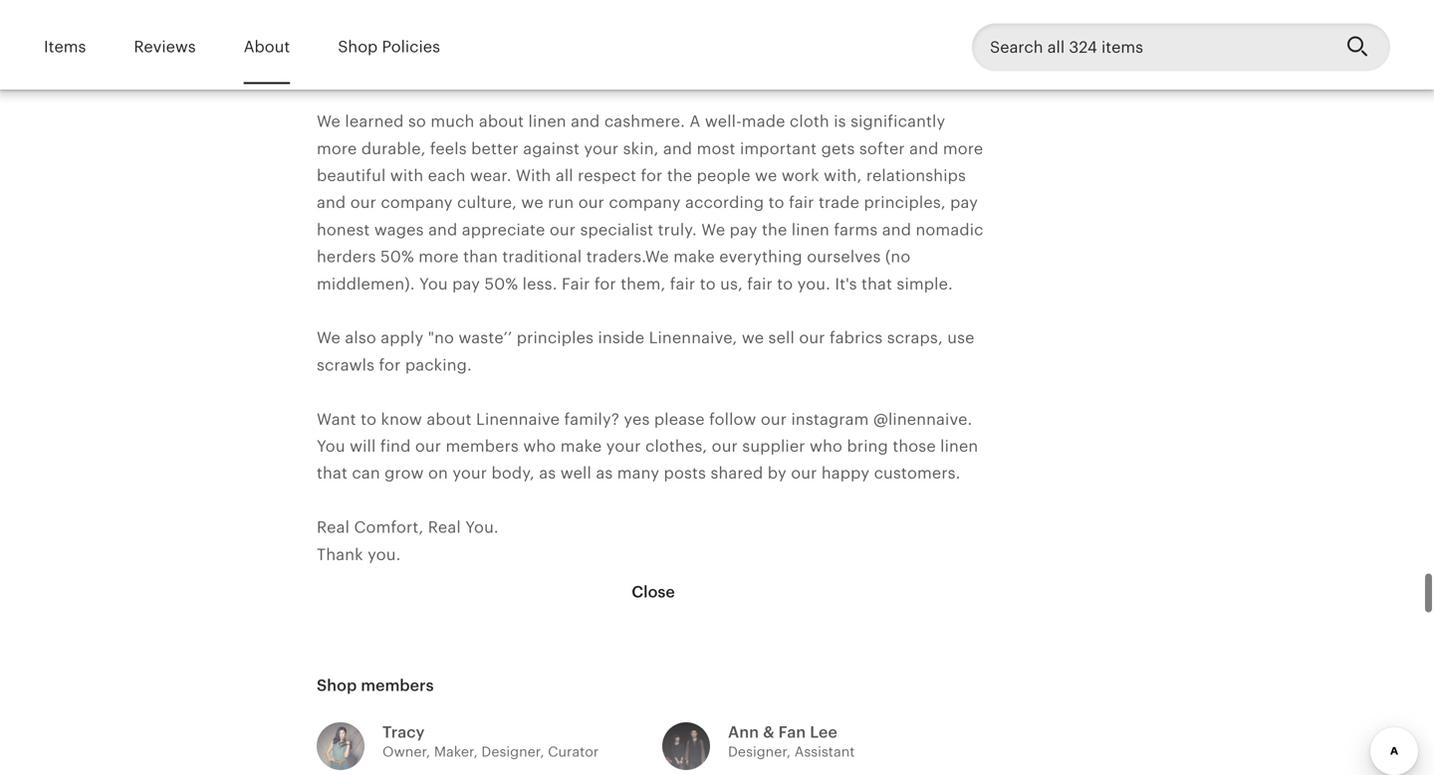 Task type: vqa. For each thing, say whether or not it's contained in the screenshot.
relationships
yes



Task type: locate. For each thing, give the bounding box(es) containing it.
2 vertical spatial for
[[379, 356, 401, 374]]

0 horizontal spatial the
[[667, 167, 692, 185]]

the
[[667, 167, 692, 185], [762, 221, 787, 239]]

0 vertical spatial linen
[[528, 113, 566, 131]]

linennaive
[[476, 411, 560, 429]]

0 vertical spatial about
[[479, 113, 524, 131]]

is
[[834, 113, 846, 131]]

assistant
[[795, 745, 855, 760]]

our
[[350, 194, 376, 212], [578, 194, 605, 212], [550, 221, 576, 239], [799, 329, 825, 347], [761, 411, 787, 429], [415, 438, 441, 456], [712, 438, 738, 456], [791, 465, 817, 483]]

pay up everything
[[730, 221, 758, 239]]

your up respect
[[584, 140, 619, 158]]

we up scrawls
[[317, 329, 341, 347]]

thank
[[317, 546, 363, 564]]

our up on
[[415, 438, 441, 456]]

0 vertical spatial you.
[[798, 275, 831, 293]]

members inside want to know about linennaive family? yes please follow our instagram @linennaive. you will find our members who make your clothes, our supplier who bring those linen that can grow on your body, as well as many posts shared by our happy customers.
[[446, 438, 519, 456]]

less.
[[523, 275, 557, 293]]

about right know
[[427, 411, 472, 429]]

2 as from the left
[[596, 465, 613, 483]]

to down work
[[769, 194, 785, 212]]

1 vertical spatial members
[[361, 677, 434, 695]]

1 horizontal spatial linen
[[792, 221, 830, 239]]

make inside want to know about linennaive family? yes please follow our instagram @linennaive. you will find our members who make your clothes, our supplier who bring those linen that can grow on your body, as well as many posts shared by our happy customers.
[[561, 438, 602, 456]]

1 horizontal spatial make
[[674, 248, 715, 266]]

the up everything
[[762, 221, 787, 239]]

that inside we learned so much about linen and cashmere. a well-made cloth is significantly more durable, feels better against your skin, and most important gets softer and more beautiful with each wear. with all respect for the people we work with, relationships and our company culture, we run our company according to fair trade principles, pay honest wages and appreciate our specialist truly. we pay the linen farms and nomadic herders 50% more than traditional traders.we make everything ourselves (no middlemen). you pay 50% less. fair for them, fair to us, fair to you. it's that simple.
[[862, 275, 893, 293]]

waste''
[[459, 329, 512, 347]]

designer, inside tracy owner, maker, designer, curator
[[482, 745, 544, 760]]

1 vertical spatial we
[[521, 194, 544, 212]]

0 vertical spatial shop
[[338, 38, 378, 56]]

to up the 'will'
[[361, 411, 377, 429]]

durable,
[[361, 140, 426, 158]]

you up "no
[[419, 275, 448, 293]]

many
[[617, 465, 660, 483]]

we
[[317, 113, 341, 131], [701, 221, 725, 239], [317, 329, 341, 347]]

most
[[697, 140, 736, 158]]

who down linennaive
[[523, 438, 556, 456]]

shared
[[711, 465, 763, 483]]

make inside we learned so much about linen and cashmere. a well-made cloth is significantly more durable, feels better against your skin, and most important gets softer and more beautiful with each wear. with all respect for the people we work with, relationships and our company culture, we run our company according to fair trade principles, pay honest wages and appreciate our specialist truly. we pay the linen farms and nomadic herders 50% more than traditional traders.we make everything ourselves (no middlemen). you pay 50% less. fair for them, fair to us, fair to you. it's that simple.
[[674, 248, 715, 266]]

fair
[[789, 194, 814, 212], [670, 275, 696, 293], [747, 275, 773, 293]]

according
[[685, 194, 764, 212]]

culture,
[[457, 194, 517, 212]]

2 horizontal spatial linen
[[940, 438, 978, 456]]

1 horizontal spatial members
[[446, 438, 519, 456]]

1 as from the left
[[539, 465, 556, 483]]

0 horizontal spatial that
[[317, 465, 348, 483]]

to down everything
[[777, 275, 793, 293]]

with,
[[824, 167, 862, 185]]

more up 'beautiful'
[[317, 140, 357, 158]]

2 vertical spatial we
[[317, 329, 341, 347]]

2 vertical spatial we
[[742, 329, 764, 347]]

1 vertical spatial you.
[[368, 546, 401, 564]]

more
[[317, 140, 357, 158], [943, 140, 983, 158], [419, 248, 459, 266]]

for down apply
[[379, 356, 401, 374]]

0 horizontal spatial designer,
[[482, 745, 544, 760]]

inside
[[598, 329, 645, 347]]

a
[[690, 113, 701, 131]]

2 designer, from the left
[[728, 745, 791, 760]]

your
[[584, 140, 619, 158], [606, 438, 641, 456], [453, 465, 487, 483]]

pay down than
[[452, 275, 480, 293]]

by
[[768, 465, 787, 483]]

owner,
[[382, 745, 430, 760]]

1 horizontal spatial designer,
[[728, 745, 791, 760]]

about
[[479, 113, 524, 131], [427, 411, 472, 429]]

your for and
[[584, 140, 619, 158]]

2 company from the left
[[609, 194, 681, 212]]

family?
[[564, 411, 620, 429]]

shop policies link
[[338, 24, 440, 70]]

our down follow
[[712, 438, 738, 456]]

fair down work
[[789, 194, 814, 212]]

better
[[471, 140, 519, 158]]

1 who from the left
[[523, 438, 556, 456]]

middlemen).
[[317, 275, 415, 293]]

traders.we
[[586, 248, 669, 266]]

fair down everything
[[747, 275, 773, 293]]

linen down trade
[[792, 221, 830, 239]]

0 vertical spatial members
[[446, 438, 519, 456]]

members up 'body,'
[[446, 438, 519, 456]]

0 horizontal spatial you
[[317, 438, 345, 456]]

we also apply "no waste'' principles inside linennaive, we sell our fabrics scraps, use scrawls for packing.
[[317, 329, 975, 374]]

make up well
[[561, 438, 602, 456]]

1 horizontal spatial about
[[479, 113, 524, 131]]

scraps,
[[887, 329, 943, 347]]

and
[[571, 113, 600, 131], [663, 140, 692, 158], [910, 140, 939, 158], [317, 194, 346, 212], [428, 221, 458, 239], [882, 221, 912, 239]]

designer, right maker,
[[482, 745, 544, 760]]

linen up 'against'
[[528, 113, 566, 131]]

2 vertical spatial linen
[[940, 438, 978, 456]]

will
[[350, 438, 376, 456]]

0 horizontal spatial for
[[379, 356, 401, 374]]

nomadic
[[916, 221, 984, 239]]

designer,
[[482, 745, 544, 760], [728, 745, 791, 760]]

we inside we also apply "no waste'' principles inside linennaive, we sell our fabrics scraps, use scrawls for packing.
[[317, 329, 341, 347]]

find
[[380, 438, 411, 456]]

it's
[[835, 275, 857, 293]]

to inside want to know about linennaive family? yes please follow our instagram @linennaive. you will find our members who make your clothes, our supplier who bring those linen that can grow on your body, as well as many posts shared by our happy customers.
[[361, 411, 377, 429]]

who
[[523, 438, 556, 456], [810, 438, 843, 456]]

0 vertical spatial we
[[317, 113, 341, 131]]

1 designer, from the left
[[482, 745, 544, 760]]

as left well
[[539, 465, 556, 483]]

company up specialist
[[609, 194, 681, 212]]

2 horizontal spatial for
[[641, 167, 663, 185]]

1 horizontal spatial 50%
[[485, 275, 518, 293]]

that right it's
[[862, 275, 893, 293]]

linen right the those on the right
[[940, 438, 978, 456]]

fair right them,
[[670, 275, 696, 293]]

1 vertical spatial the
[[762, 221, 787, 239]]

you
[[419, 275, 448, 293], [317, 438, 345, 456]]

0 vertical spatial pay
[[950, 194, 978, 212]]

much
[[431, 113, 475, 131]]

1 horizontal spatial pay
[[730, 221, 758, 239]]

for inside we also apply "no waste'' principles inside linennaive, we sell our fabrics scraps, use scrawls for packing.
[[379, 356, 401, 374]]

we inside we also apply "no waste'' principles inside linennaive, we sell our fabrics scraps, use scrawls for packing.
[[742, 329, 764, 347]]

you. inside real comfort, real you. thank you.
[[368, 546, 401, 564]]

50% down than
[[485, 275, 518, 293]]

members
[[446, 438, 519, 456], [361, 677, 434, 695]]

posts
[[664, 465, 706, 483]]

0 vertical spatial the
[[667, 167, 692, 185]]

as right well
[[596, 465, 613, 483]]

real left "you."
[[428, 519, 461, 537]]

1 vertical spatial about
[[427, 411, 472, 429]]

0 horizontal spatial real
[[317, 519, 350, 537]]

0 vertical spatial make
[[674, 248, 715, 266]]

we down the important
[[755, 167, 777, 185]]

0 vertical spatial that
[[862, 275, 893, 293]]

skin,
[[623, 140, 659, 158]]

we down with
[[521, 194, 544, 212]]

0 vertical spatial you
[[419, 275, 448, 293]]

2 horizontal spatial fair
[[789, 194, 814, 212]]

1 vertical spatial that
[[317, 465, 348, 483]]

who down the instagram
[[810, 438, 843, 456]]

0 horizontal spatial you.
[[368, 546, 401, 564]]

0 horizontal spatial company
[[381, 194, 453, 212]]

1 vertical spatial linen
[[792, 221, 830, 239]]

and up honest
[[317, 194, 346, 212]]

we down according at the top of the page
[[701, 221, 725, 239]]

0 horizontal spatial who
[[523, 438, 556, 456]]

the left people at the top of page
[[667, 167, 692, 185]]

50% down the wages
[[381, 248, 414, 266]]

you down want
[[317, 438, 345, 456]]

we left learned
[[317, 113, 341, 131]]

herders
[[317, 248, 376, 266]]

everything
[[719, 248, 803, 266]]

0 vertical spatial we
[[755, 167, 777, 185]]

scrawls
[[317, 356, 375, 374]]

cloth
[[790, 113, 830, 131]]

shop for shop members
[[317, 677, 357, 695]]

designer, down &
[[728, 745, 791, 760]]

shop
[[338, 38, 378, 56], [317, 677, 357, 695]]

our right sell
[[799, 329, 825, 347]]

your right on
[[453, 465, 487, 483]]

our right by
[[791, 465, 817, 483]]

1 real from the left
[[317, 519, 350, 537]]

1 horizontal spatial you.
[[798, 275, 831, 293]]

you. left it's
[[798, 275, 831, 293]]

for down skin,
[[641, 167, 663, 185]]

1 horizontal spatial company
[[609, 194, 681, 212]]

0 horizontal spatial pay
[[452, 275, 480, 293]]

0 horizontal spatial make
[[561, 438, 602, 456]]

2 vertical spatial pay
[[452, 275, 480, 293]]

packing.
[[405, 356, 472, 374]]

body,
[[492, 465, 535, 483]]

linen
[[528, 113, 566, 131], [792, 221, 830, 239], [940, 438, 978, 456]]

our down run
[[550, 221, 576, 239]]

1 vertical spatial shop
[[317, 677, 357, 695]]

0 horizontal spatial 50%
[[381, 248, 414, 266]]

well-
[[705, 113, 742, 131]]

on
[[428, 465, 448, 483]]

2 horizontal spatial more
[[943, 140, 983, 158]]

1 vertical spatial your
[[606, 438, 641, 456]]

more left than
[[419, 248, 459, 266]]

make down truly.
[[674, 248, 715, 266]]

know
[[381, 411, 422, 429]]

0 vertical spatial 50%
[[381, 248, 414, 266]]

1 horizontal spatial who
[[810, 438, 843, 456]]

1 horizontal spatial that
[[862, 275, 893, 293]]

you. down comfort, at the bottom left of page
[[368, 546, 401, 564]]

and down the a
[[663, 140, 692, 158]]

about link
[[244, 24, 290, 70]]

real up thank
[[317, 519, 350, 537]]

your inside we learned so much about linen and cashmere. a well-made cloth is significantly more durable, feels better against your skin, and most important gets softer and more beautiful with each wear. with all respect for the people we work with, relationships and our company culture, we run our company according to fair trade principles, pay honest wages and appreciate our specialist truly. we pay the linen farms and nomadic herders 50% more than traditional traders.we make everything ourselves (no middlemen). you pay 50% less. fair for them, fair to us, fair to you. it's that simple.
[[584, 140, 619, 158]]

linen inside want to know about linennaive family? yes please follow our instagram @linennaive. you will find our members who make your clothes, our supplier who bring those linen that can grow on your body, as well as many posts shared by our happy customers.
[[940, 438, 978, 456]]

your down yes
[[606, 438, 641, 456]]

1 horizontal spatial for
[[595, 275, 616, 293]]

make
[[674, 248, 715, 266], [561, 438, 602, 456]]

0 horizontal spatial about
[[427, 411, 472, 429]]

members up tracy
[[361, 677, 434, 695]]

about up better
[[479, 113, 524, 131]]

appreciate
[[462, 221, 545, 239]]

1 vertical spatial you
[[317, 438, 345, 456]]

that left can
[[317, 465, 348, 483]]

more up 'relationships'
[[943, 140, 983, 158]]

shop for shop policies
[[338, 38, 378, 56]]

to
[[769, 194, 785, 212], [700, 275, 716, 293], [777, 275, 793, 293], [361, 411, 377, 429]]

wages
[[374, 221, 424, 239]]

0 vertical spatial your
[[584, 140, 619, 158]]

1 vertical spatial make
[[561, 438, 602, 456]]

people
[[697, 167, 751, 185]]

1 vertical spatial 50%
[[485, 275, 518, 293]]

Search all 324 items text field
[[972, 23, 1331, 71]]

2 horizontal spatial pay
[[950, 194, 978, 212]]

curator
[[548, 745, 599, 760]]

that inside want to know about linennaive family? yes please follow our instagram @linennaive. you will find our members who make your clothes, our supplier who bring those linen that can grow on your body, as well as many posts shared by our happy customers.
[[317, 465, 348, 483]]

we left sell
[[742, 329, 764, 347]]

policies
[[382, 38, 440, 56]]

pay
[[950, 194, 978, 212], [730, 221, 758, 239], [452, 275, 480, 293]]

farms
[[834, 221, 878, 239]]

you.
[[798, 275, 831, 293], [368, 546, 401, 564]]

simple.
[[897, 275, 953, 293]]

1 horizontal spatial as
[[596, 465, 613, 483]]

we learned so much about linen and cashmere. a well-made cloth is significantly more durable, feels better against your skin, and most important gets softer and more beautiful with each wear. with all respect for the people we work with, relationships and our company culture, we run our company according to fair trade principles, pay honest wages and appreciate our specialist truly. we pay the linen farms and nomadic herders 50% more than traditional traders.we make everything ourselves (no middlemen). you pay 50% less. fair for them, fair to us, fair to you. it's that simple.
[[317, 113, 984, 293]]

items
[[44, 38, 86, 56]]

company down with on the left
[[381, 194, 453, 212]]

comfort,
[[354, 519, 424, 537]]

pay up 'nomadic' on the top right of page
[[950, 194, 978, 212]]

0 horizontal spatial as
[[539, 465, 556, 483]]

ourselves
[[807, 248, 881, 266]]

for right fair
[[595, 275, 616, 293]]

50%
[[381, 248, 414, 266], [485, 275, 518, 293]]

well
[[560, 465, 592, 483]]

1 horizontal spatial real
[[428, 519, 461, 537]]

instagram
[[791, 411, 869, 429]]

1 horizontal spatial you
[[419, 275, 448, 293]]



Task type: describe. For each thing, give the bounding box(es) containing it.
made
[[742, 113, 785, 131]]

items link
[[44, 24, 86, 70]]

close
[[632, 584, 675, 602]]

1 horizontal spatial more
[[419, 248, 459, 266]]

0 horizontal spatial fair
[[670, 275, 696, 293]]

please
[[654, 411, 705, 429]]

maker,
[[434, 745, 478, 760]]

traditional
[[502, 248, 582, 266]]

you. inside we learned so much about linen and cashmere. a well-made cloth is significantly more durable, feels better against your skin, and most important gets softer and more beautiful with each wear. with all respect for the people we work with, relationships and our company culture, we run our company according to fair trade principles, pay honest wages and appreciate our specialist truly. we pay the linen farms and nomadic herders 50% more than traditional traders.we make everything ourselves (no middlemen). you pay 50% less. fair for them, fair to us, fair to you. it's that simple.
[[798, 275, 831, 293]]

sell
[[769, 329, 795, 347]]

1 horizontal spatial fair
[[747, 275, 773, 293]]

clothes,
[[645, 438, 707, 456]]

shop members
[[317, 677, 434, 695]]

gets
[[821, 140, 855, 158]]

run
[[548, 194, 574, 212]]

2 real from the left
[[428, 519, 461, 537]]

lee
[[810, 724, 838, 742]]

truly.
[[658, 221, 697, 239]]

fan
[[779, 724, 806, 742]]

we for principles
[[317, 329, 341, 347]]

1 horizontal spatial the
[[762, 221, 787, 239]]

2 who from the left
[[810, 438, 843, 456]]

2 vertical spatial your
[[453, 465, 487, 483]]

reviews
[[134, 38, 196, 56]]

0 vertical spatial for
[[641, 167, 663, 185]]

wear.
[[470, 167, 512, 185]]

real comfort, real you. thank you.
[[317, 519, 499, 564]]

also
[[345, 329, 376, 347]]

tracy
[[382, 724, 425, 742]]

our right run
[[578, 194, 605, 212]]

about inside want to know about linennaive family? yes please follow our instagram @linennaive. you will find our members who make your clothes, our supplier who bring those linen that can grow on your body, as well as many posts shared by our happy customers.
[[427, 411, 472, 429]]

trade
[[819, 194, 860, 212]]

want
[[317, 411, 356, 429]]

use
[[947, 329, 975, 347]]

fair
[[562, 275, 590, 293]]

1 vertical spatial pay
[[730, 221, 758, 239]]

fabrics
[[830, 329, 883, 347]]

relationships
[[866, 167, 966, 185]]

bring
[[847, 438, 888, 456]]

1 vertical spatial for
[[595, 275, 616, 293]]

you inside we learned so much about linen and cashmere. a well-made cloth is significantly more durable, feels better against your skin, and most important gets softer and more beautiful with each wear. with all respect for the people we work with, relationships and our company culture, we run our company according to fair trade principles, pay honest wages and appreciate our specialist truly. we pay the linen farms and nomadic herders 50% more than traditional traders.we make everything ourselves (no middlemen). you pay 50% less. fair for them, fair to us, fair to you. it's that simple.
[[419, 275, 448, 293]]

and up 'relationships'
[[910, 140, 939, 158]]

cashmere.
[[604, 113, 685, 131]]

our up supplier
[[761, 411, 787, 429]]

tracy owner, maker, designer, curator
[[382, 724, 599, 760]]

linennaive,
[[649, 329, 738, 347]]

each
[[428, 167, 466, 185]]

with
[[390, 167, 424, 185]]

1 company from the left
[[381, 194, 453, 212]]

supplier
[[742, 438, 805, 456]]

shop policies
[[338, 38, 440, 56]]

want to know about linennaive family? yes please follow our instagram @linennaive. you will find our members who make your clothes, our supplier who bring those linen that can grow on your body, as well as many posts shared by our happy customers.
[[317, 411, 978, 483]]

and right the wages
[[428, 221, 458, 239]]

work
[[782, 167, 820, 185]]

0 horizontal spatial members
[[361, 677, 434, 695]]

apply
[[381, 329, 424, 347]]

principles
[[517, 329, 594, 347]]

about inside we learned so much about linen and cashmere. a well-made cloth is significantly more durable, feels better against your skin, and most important gets softer and more beautiful with each wear. with all respect for the people we work with, relationships and our company culture, we run our company according to fair trade principles, pay honest wages and appreciate our specialist truly. we pay the linen farms and nomadic herders 50% more than traditional traders.we make everything ourselves (no middlemen). you pay 50% less. fair for them, fair to us, fair to you. it's that simple.
[[479, 113, 524, 131]]

@linennaive.
[[874, 411, 973, 429]]

important
[[740, 140, 817, 158]]

you inside want to know about linennaive family? yes please follow our instagram @linennaive. you will find our members who make your clothes, our supplier who bring those linen that can grow on your body, as well as many posts shared by our happy customers.
[[317, 438, 345, 456]]

beautiful
[[317, 167, 386, 185]]

&
[[763, 724, 775, 742]]

specialist
[[580, 221, 654, 239]]

against
[[523, 140, 580, 158]]

us,
[[720, 275, 743, 293]]

about
[[244, 38, 290, 56]]

significantly
[[851, 113, 946, 131]]

honest
[[317, 221, 370, 239]]

so
[[408, 113, 426, 131]]

we for linen
[[317, 113, 341, 131]]

your for yes
[[606, 438, 641, 456]]

our inside we also apply "no waste'' principles inside linennaive, we sell our fabrics scraps, use scrawls for packing.
[[799, 329, 825, 347]]

learned
[[345, 113, 404, 131]]

customers.
[[874, 465, 961, 483]]

0 horizontal spatial linen
[[528, 113, 566, 131]]

grow
[[385, 465, 424, 483]]

ann
[[728, 724, 759, 742]]

happy
[[822, 465, 870, 483]]

and up 'against'
[[571, 113, 600, 131]]

our down 'beautiful'
[[350, 194, 376, 212]]

you.
[[465, 519, 499, 537]]

1 vertical spatial we
[[701, 221, 725, 239]]

with
[[516, 167, 551, 185]]

than
[[463, 248, 498, 266]]

those
[[893, 438, 936, 456]]

softer
[[860, 140, 905, 158]]

(no
[[885, 248, 911, 266]]

reviews link
[[134, 24, 196, 70]]

yes
[[624, 411, 650, 429]]

principles,
[[864, 194, 946, 212]]

respect
[[578, 167, 637, 185]]

close button
[[614, 569, 693, 617]]

designer, inside "ann & fan lee designer, assistant"
[[728, 745, 791, 760]]

0 horizontal spatial more
[[317, 140, 357, 158]]

and up (no
[[882, 221, 912, 239]]

to left us,
[[700, 275, 716, 293]]

can
[[352, 465, 380, 483]]



